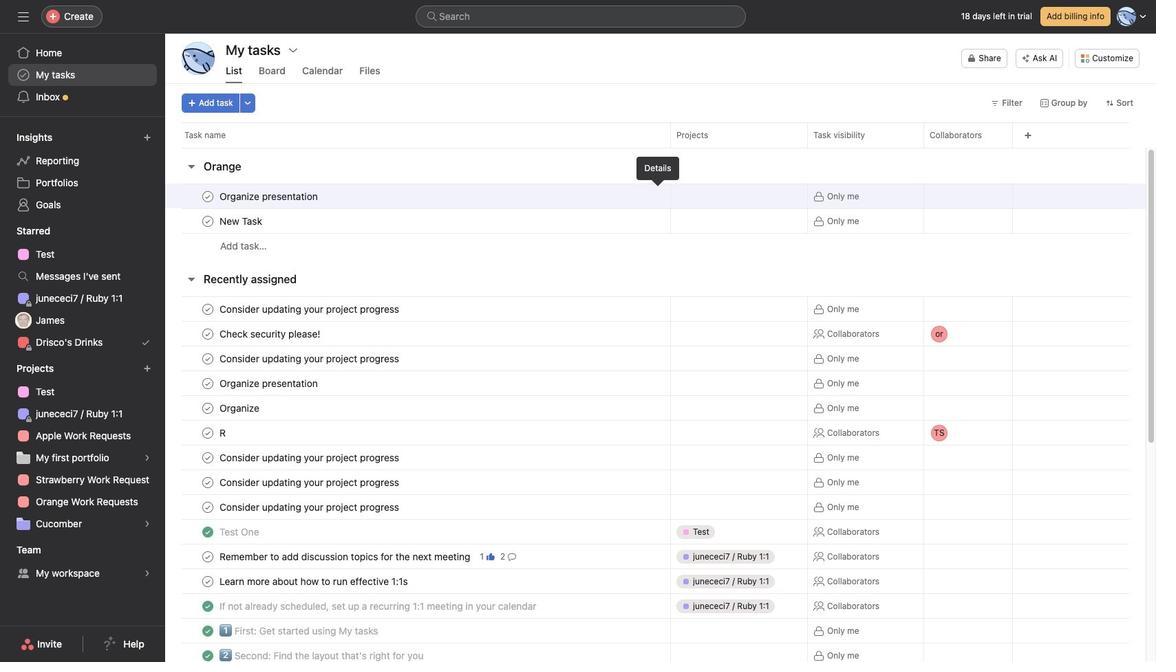 Task type: locate. For each thing, give the bounding box(es) containing it.
new task cell
[[165, 209, 670, 234]]

1 vertical spatial organize presentation cell
[[165, 371, 670, 396]]

task name text field for if not already scheduled, set up a recurring 1:1 meeting in your calendar cell
[[217, 600, 541, 614]]

mark complete image
[[200, 351, 216, 367], [200, 375, 216, 392], [200, 425, 216, 441], [200, 549, 216, 565], [200, 574, 216, 590]]

1 vertical spatial completed image
[[200, 623, 216, 640]]

5 mark complete image from the top
[[200, 400, 216, 417]]

6 task name text field from the top
[[217, 501, 403, 514]]

1 completed image from the top
[[200, 598, 216, 615]]

Task name text field
[[217, 190, 322, 203], [217, 214, 266, 228], [217, 352, 403, 366], [217, 377, 322, 391], [217, 451, 403, 465], [217, 501, 403, 514], [217, 550, 474, 564], [217, 575, 412, 589], [217, 649, 428, 663]]

8 task name text field from the top
[[217, 625, 382, 638]]

consider updating your project progress cell for fourth linked projects for consider updating your project progress cell from the top
[[165, 470, 670, 495]]

see details, my first portfolio image
[[143, 454, 151, 462]]

row
[[165, 122, 1156, 148], [182, 147, 1129, 149], [165, 184, 1146, 209], [165, 209, 1146, 234], [165, 233, 1146, 259], [165, 297, 1146, 322], [165, 320, 1146, 348], [165, 346, 1146, 372], [165, 371, 1146, 396], [165, 396, 1146, 421], [165, 419, 1146, 447], [165, 445, 1146, 471], [165, 470, 1146, 495], [165, 495, 1146, 520], [165, 520, 1146, 545], [165, 544, 1146, 570], [165, 569, 1146, 595], [165, 594, 1146, 619], [165, 619, 1146, 644], [165, 643, 1146, 663]]

task name text field inside r cell
[[217, 426, 232, 440]]

linked projects for 2️⃣ second: find the layout that's right for you cell
[[670, 643, 808, 663]]

2 mark complete image from the top
[[200, 213, 216, 230]]

task name text field for 3rd linked projects for consider updating your project progress cell from the bottom
[[217, 451, 403, 465]]

task name text field for 5th linked projects for consider updating your project progress cell
[[217, 501, 403, 514]]

completed checkbox inside 2️⃣ second: find the layout that's right for you cell
[[200, 648, 216, 663]]

mark complete image inside new task cell
[[200, 213, 216, 230]]

task name text field for test one cell
[[217, 525, 263, 539]]

3 mark complete image from the top
[[200, 425, 216, 441]]

task name text field inside 'organize' cell
[[217, 402, 264, 415]]

2 task name text field from the top
[[217, 327, 325, 341]]

2 task name text field from the top
[[217, 214, 266, 228]]

7 task name text field from the top
[[217, 600, 541, 614]]

1 completed checkbox from the top
[[200, 524, 216, 541]]

task name text field for linked projects for new task "cell"
[[217, 214, 266, 228]]

completed image inside 2️⃣ second: find the layout that's right for you cell
[[200, 648, 216, 663]]

mark complete checkbox inside 'organize' cell
[[200, 400, 216, 417]]

mark complete checkbox inside organize presentation cell
[[200, 375, 216, 392]]

mark complete image for task name text field related to linked projects for organize presentation cell
[[200, 375, 216, 392]]

completed checkbox for task name text box within the the 1️⃣ first: get started using my tasks cell
[[200, 623, 216, 640]]

add collaborators image
[[992, 191, 1003, 202]]

mark complete checkbox for 5th linked projects for consider updating your project progress cell
[[200, 499, 216, 516]]

1 organize presentation cell from the top
[[165, 184, 670, 209]]

2 mark complete image from the top
[[200, 375, 216, 392]]

linked projects for check security please! cell
[[670, 321, 808, 347]]

1 mark complete image from the top
[[200, 351, 216, 367]]

3 mark complete image from the top
[[200, 301, 216, 318]]

completed image inside if not already scheduled, set up a recurring 1:1 meeting in your calendar cell
[[200, 598, 216, 615]]

task name text field inside remember to add discussion topics for the next meeting cell
[[217, 550, 474, 564]]

1 vertical spatial completed image
[[200, 648, 216, 663]]

Mark complete checkbox
[[200, 213, 216, 230], [200, 326, 216, 342], [200, 375, 216, 392], [200, 450, 216, 466], [200, 549, 216, 565], [200, 574, 216, 590]]

1 mark complete checkbox from the top
[[200, 188, 216, 205]]

3 mark complete checkbox from the top
[[200, 375, 216, 392]]

task name text field for r cell
[[217, 426, 232, 440]]

move tasks between sections image
[[629, 192, 637, 201]]

r cell
[[165, 420, 670, 446]]

consider updating your project progress cell for 4th linked projects for consider updating your project progress cell from the bottom
[[165, 346, 670, 372]]

6 mark complete image from the top
[[200, 450, 216, 466]]

0 vertical spatial organize presentation cell
[[165, 184, 670, 209]]

2 completed image from the top
[[200, 648, 216, 663]]

completed checkbox inside if not already scheduled, set up a recurring 1:1 meeting in your calendar cell
[[200, 598, 216, 615]]

3 consider updating your project progress cell from the top
[[165, 445, 670, 471]]

mark complete image for 5th linked projects for consider updating your project progress cell from the bottom
[[200, 301, 216, 318]]

1 mark complete checkbox from the top
[[200, 213, 216, 230]]

mark complete checkbox for task name text box inside the check security please! cell
[[200, 326, 216, 342]]

mark complete checkbox inside the consider updating your project progress cell
[[200, 450, 216, 466]]

6 task name text field from the top
[[217, 525, 263, 539]]

5 consider updating your project progress cell from the top
[[165, 495, 670, 520]]

linked projects for 1️⃣ first: get started using my tasks cell
[[670, 619, 808, 644]]

completed image inside the 1️⃣ first: get started using my tasks cell
[[200, 623, 216, 640]]

1 task name text field from the top
[[217, 190, 322, 203]]

1 consider updating your project progress cell from the top
[[165, 297, 670, 322]]

completed image inside test one cell
[[200, 524, 216, 541]]

linked projects for organize presentation cell
[[670, 371, 808, 396]]

Completed checkbox
[[200, 524, 216, 541], [200, 598, 216, 615], [200, 623, 216, 640], [200, 648, 216, 663]]

task name text field inside 2️⃣ second: find the layout that's right for you cell
[[217, 649, 428, 663]]

mark complete checkbox inside new task cell
[[200, 213, 216, 230]]

3 completed checkbox from the top
[[200, 623, 216, 640]]

4 completed checkbox from the top
[[200, 648, 216, 663]]

4 mark complete image from the top
[[200, 326, 216, 342]]

completed image for the 1️⃣ first: get started using my tasks cell
[[200, 623, 216, 640]]

5 mark complete image from the top
[[200, 574, 216, 590]]

organize presentation cell
[[165, 184, 670, 209], [165, 371, 670, 396]]

9 task name text field from the top
[[217, 649, 428, 663]]

completed image
[[200, 524, 216, 541], [200, 623, 216, 640]]

task name text field inside the 1️⃣ first: get started using my tasks cell
[[217, 625, 382, 638]]

mark complete image inside r cell
[[200, 425, 216, 441]]

7 mark complete image from the top
[[200, 474, 216, 491]]

consider updating your project progress cell
[[165, 297, 670, 322], [165, 346, 670, 372], [165, 445, 670, 471], [165, 470, 670, 495], [165, 495, 670, 520]]

see details, cucomber image
[[143, 520, 151, 529]]

2 completed checkbox from the top
[[200, 598, 216, 615]]

mark complete checkbox for task name text field related to linked projects for organize presentation cell
[[200, 375, 216, 392]]

mark complete image
[[200, 188, 216, 205], [200, 213, 216, 230], [200, 301, 216, 318], [200, 326, 216, 342], [200, 400, 216, 417], [200, 450, 216, 466], [200, 474, 216, 491], [200, 499, 216, 516]]

consider updating your project progress cell for 3rd linked projects for consider updating your project progress cell from the bottom
[[165, 445, 670, 471]]

2 mark complete checkbox from the top
[[200, 301, 216, 318]]

task name text field for linked projects for organize presentation cell
[[217, 377, 322, 391]]

task name text field inside check security please! cell
[[217, 327, 325, 341]]

4 consider updating your project progress cell from the top
[[165, 470, 670, 495]]

task name text field for linked projects for 2️⃣ second: find the layout that's right for you cell
[[217, 649, 428, 663]]

4 mark complete checkbox from the top
[[200, 400, 216, 417]]

1 linked projects for consider updating your project progress cell from the top
[[670, 297, 808, 322]]

4 mark complete image from the top
[[200, 549, 216, 565]]

mark complete image inside check security please! cell
[[200, 326, 216, 342]]

tooltip
[[636, 157, 680, 184]]

3 task name text field from the top
[[217, 352, 403, 366]]

mark complete checkbox inside r cell
[[200, 425, 216, 441]]

5 mark complete checkbox from the top
[[200, 425, 216, 441]]

completed image for 2️⃣ second: find the layout that's right for you cell
[[200, 648, 216, 663]]

mark complete checkbox inside check security please! cell
[[200, 326, 216, 342]]

7 task name text field from the top
[[217, 550, 474, 564]]

2 completed image from the top
[[200, 623, 216, 640]]

mark complete checkbox inside header orange tree grid
[[200, 188, 216, 205]]

Mark complete checkbox
[[200, 188, 216, 205], [200, 301, 216, 318], [200, 351, 216, 367], [200, 400, 216, 417], [200, 425, 216, 441], [200, 474, 216, 491], [200, 499, 216, 516]]

global element
[[0, 34, 165, 116]]

collapse task list for this group image
[[186, 161, 197, 172]]

5 task name text field from the top
[[217, 451, 403, 465]]

3 task name text field from the top
[[217, 402, 264, 415]]

list box
[[416, 6, 746, 28]]

mark complete checkbox for task name text field inside remember to add discussion topics for the next meeting cell
[[200, 549, 216, 565]]

mark complete image for 'linked projects for organize' cell
[[200, 400, 216, 417]]

completed checkbox for task name text box inside the test one cell
[[200, 524, 216, 541]]

6 mark complete checkbox from the top
[[200, 574, 216, 590]]

2 mark complete checkbox from the top
[[200, 326, 216, 342]]

check security please! cell
[[165, 321, 670, 347]]

task name text field inside test one cell
[[217, 525, 263, 539]]

4 mark complete checkbox from the top
[[200, 450, 216, 466]]

4 task name text field from the top
[[217, 426, 232, 440]]

mark complete checkbox for task name text field within the learn more about how to run effective 1:1s cell
[[200, 574, 216, 590]]

task name text field inside new task cell
[[217, 214, 266, 228]]

task name text field inside if not already scheduled, set up a recurring 1:1 meeting in your calendar cell
[[217, 600, 541, 614]]

0 vertical spatial completed image
[[200, 598, 216, 615]]

5 mark complete checkbox from the top
[[200, 549, 216, 565]]

mark complete image for task name text box inside the r cell
[[200, 425, 216, 441]]

8 mark complete image from the top
[[200, 499, 216, 516]]

1 task name text field from the top
[[217, 302, 403, 316]]

7 mark complete checkbox from the top
[[200, 499, 216, 516]]

completed checkbox inside test one cell
[[200, 524, 216, 541]]

mark complete checkbox for 5th linked projects for consider updating your project progress cell from the bottom
[[200, 301, 216, 318]]

mark complete image for "linked projects for check security please!" cell
[[200, 326, 216, 342]]

8 task name text field from the top
[[217, 575, 412, 589]]

linked projects for consider updating your project progress cell
[[670, 297, 808, 322], [670, 346, 808, 372], [670, 445, 808, 471], [670, 470, 808, 495], [670, 495, 808, 520]]

teams element
[[0, 538, 165, 588]]

0 vertical spatial completed image
[[200, 524, 216, 541]]

completed image for if not already scheduled, set up a recurring 1:1 meeting in your calendar cell
[[200, 598, 216, 615]]

task name text field for the 1️⃣ first: get started using my tasks cell
[[217, 625, 382, 638]]

mark complete image for 4th linked projects for consider updating your project progress cell from the bottom task name text field
[[200, 351, 216, 367]]

4 task name text field from the top
[[217, 377, 322, 391]]

mark complete checkbox for task name text field in the new task cell
[[200, 213, 216, 230]]

mark complete checkbox for fourth linked projects for consider updating your project progress cell from the top
[[200, 474, 216, 491]]

2 consider updating your project progress cell from the top
[[165, 346, 670, 372]]

completed checkbox inside the 1️⃣ first: get started using my tasks cell
[[200, 623, 216, 640]]

2️⃣ second: find the layout that's right for you cell
[[165, 643, 670, 663]]

6 mark complete checkbox from the top
[[200, 474, 216, 491]]

consider updating your project progress cell for 5th linked projects for consider updating your project progress cell from the bottom
[[165, 297, 670, 322]]

5 linked projects for consider updating your project progress cell from the top
[[670, 495, 808, 520]]

3 mark complete checkbox from the top
[[200, 351, 216, 367]]

mark complete checkbox inside remember to add discussion topics for the next meeting cell
[[200, 549, 216, 565]]

remember to add discussion topics for the next meeting cell
[[165, 544, 670, 570]]

mark complete image inside 'organize' cell
[[200, 400, 216, 417]]

mark complete image inside learn more about how to run effective 1:1s cell
[[200, 574, 216, 590]]

1 completed image from the top
[[200, 524, 216, 541]]

mark complete checkbox inside learn more about how to run effective 1:1s cell
[[200, 574, 216, 590]]

completed image
[[200, 598, 216, 615], [200, 648, 216, 663]]

task name text field for check security please! cell
[[217, 327, 325, 341]]

Task name text field
[[217, 302, 403, 316], [217, 327, 325, 341], [217, 402, 264, 415], [217, 426, 232, 440], [217, 476, 403, 490], [217, 525, 263, 539], [217, 600, 541, 614], [217, 625, 382, 638]]



Task type: vqa. For each thing, say whether or not it's contained in the screenshot.
Mark complete option associated with 9th Task name text box from the bottom
yes



Task type: describe. For each thing, give the bounding box(es) containing it.
completed checkbox for task name text box within if not already scheduled, set up a recurring 1:1 meeting in your calendar cell
[[200, 598, 216, 615]]

linked projects for new task cell
[[670, 209, 808, 234]]

4 linked projects for consider updating your project progress cell from the top
[[670, 470, 808, 495]]

2 comments image
[[508, 553, 516, 561]]

task name text field inside learn more about how to run effective 1:1s cell
[[217, 575, 412, 589]]

learn more about how to run effective 1:1s cell
[[165, 569, 670, 595]]

mark complete image for fourth linked projects for consider updating your project progress cell from the top
[[200, 474, 216, 491]]

projects element
[[0, 356, 165, 538]]

collapse task list for this group image
[[186, 274, 197, 285]]

2 organize presentation cell from the top
[[165, 371, 670, 396]]

header recently assigned tree grid
[[165, 297, 1146, 663]]

new project or portfolio image
[[143, 365, 151, 373]]

hide sidebar image
[[18, 11, 29, 22]]

mark complete image for task name text field inside remember to add discussion topics for the next meeting cell
[[200, 549, 216, 565]]

insights element
[[0, 125, 165, 219]]

mark complete image for 3rd linked projects for consider updating your project progress cell from the bottom
[[200, 450, 216, 466]]

new insights image
[[143, 134, 151, 142]]

3 linked projects for consider updating your project progress cell from the top
[[670, 445, 808, 471]]

mark complete checkbox for linked projects for r cell
[[200, 425, 216, 441]]

linked projects for organize cell
[[670, 396, 808, 421]]

mark complete image for linked projects for new task "cell"
[[200, 213, 216, 230]]

more actions image
[[243, 99, 252, 107]]

details image
[[654, 192, 662, 201]]

organize cell
[[165, 396, 670, 421]]

header orange tree grid
[[165, 184, 1146, 259]]

1 like. you liked this task image
[[487, 553, 495, 561]]

show options image
[[288, 45, 299, 56]]

linked projects for r cell
[[670, 420, 808, 446]]

completed checkbox for task name text field in 2️⃣ second: find the layout that's right for you cell
[[200, 648, 216, 663]]

1 mark complete image from the top
[[200, 188, 216, 205]]

if not already scheduled, set up a recurring 1:1 meeting in your calendar cell
[[165, 594, 670, 619]]

consider updating your project progress cell for 5th linked projects for consider updating your project progress cell
[[165, 495, 670, 520]]

view profile settings image
[[182, 42, 215, 75]]

mark complete checkbox for 4th linked projects for consider updating your project progress cell from the bottom
[[200, 351, 216, 367]]

mark complete image for task name text field within the learn more about how to run effective 1:1s cell
[[200, 574, 216, 590]]

completed image for test one cell
[[200, 524, 216, 541]]

5 task name text field from the top
[[217, 476, 403, 490]]

add field image
[[1024, 131, 1032, 140]]

task name text field for 4th linked projects for consider updating your project progress cell from the bottom
[[217, 352, 403, 366]]

mark complete checkbox for 'linked projects for organize' cell
[[200, 400, 216, 417]]

see details, my workspace image
[[143, 570, 151, 578]]

test one cell
[[165, 520, 670, 545]]

2 linked projects for consider updating your project progress cell from the top
[[670, 346, 808, 372]]

1️⃣ first: get started using my tasks cell
[[165, 619, 670, 644]]

task name text field for 'organize' cell
[[217, 402, 264, 415]]

starred element
[[0, 219, 165, 356]]

mark complete checkbox for task name text field associated with 3rd linked projects for consider updating your project progress cell from the bottom
[[200, 450, 216, 466]]

mark complete image for 5th linked projects for consider updating your project progress cell
[[200, 499, 216, 516]]



